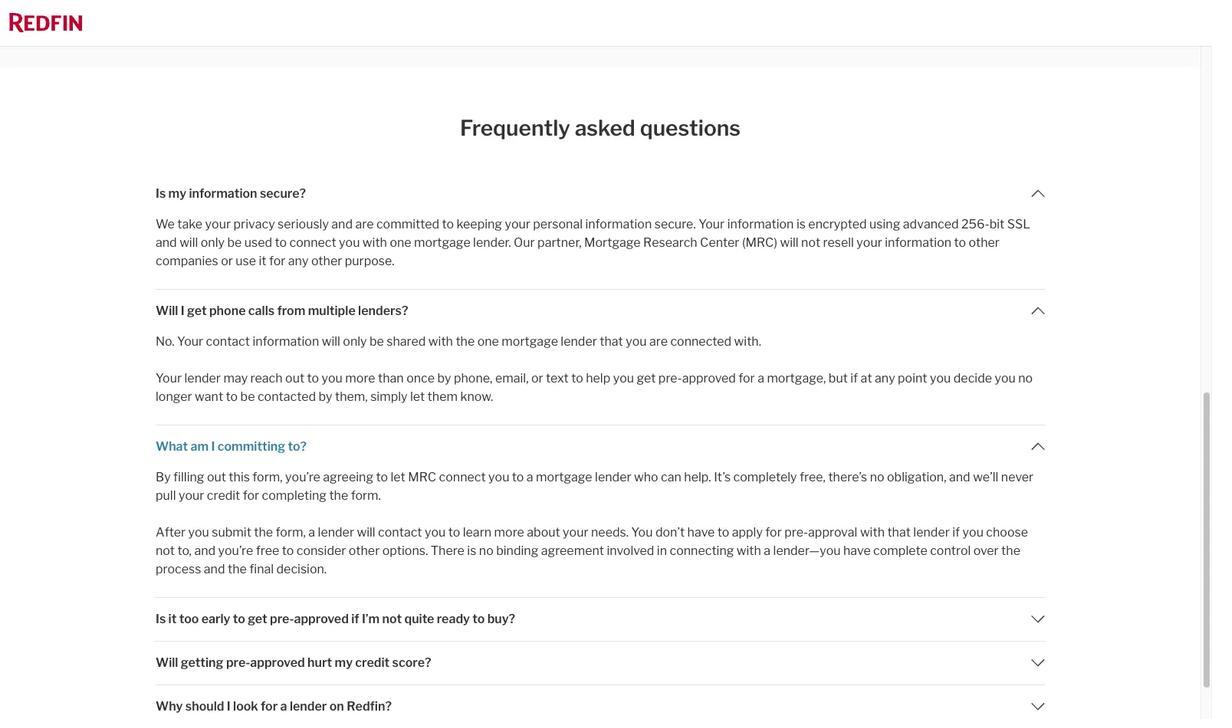 Task type: vqa. For each thing, say whether or not it's contained in the screenshot.
Why
yes



Task type: describe. For each thing, give the bounding box(es) containing it.
you right decide
[[995, 371, 1016, 385]]

connect inside we take your privacy seriously and are committed to keeping your personal information secure. your information is encrypted using advanced 256-bit ssl and will only be used to connect you with one mortgage lender. our partner, mortgage research center (mrc) will not resell your information to other companies or use it for any other purpose.
[[289, 235, 336, 250]]

learn
[[463, 525, 492, 539]]

to left keeping
[[442, 217, 454, 231]]

advanced
[[903, 217, 959, 231]]

by
[[156, 470, 171, 484]]

your inside by filling out this form, you're agreeing to let mrc connect you to a mortgage lender who can help. it's completely free, there's no obligation, and we'll never pull your credit for completing the form.
[[179, 488, 204, 503]]

to left buy?
[[473, 612, 485, 626]]

don't
[[656, 525, 685, 539]]

should
[[185, 699, 224, 714]]

decide
[[954, 371, 992, 385]]

binding
[[496, 543, 538, 558]]

lender—you
[[773, 543, 841, 558]]

get inside dropdown button
[[187, 303, 207, 318]]

and right to,
[[194, 543, 216, 558]]

any inside we take your privacy seriously and are committed to keeping your personal information secure. your information is encrypted using advanced 256-bit ssl and will only be used to connect you with one mortgage lender. our partner, mortgage research center (mrc) will not resell your information to other companies or use it for any other purpose.
[[288, 253, 309, 268]]

connect inside by filling out this form, you're agreeing to let mrc connect you to a mortgage lender who can help. it's completely free, there's no obligation, and we'll never pull your credit for completing the form.
[[439, 470, 486, 484]]

this
[[229, 470, 250, 484]]

our
[[514, 235, 535, 250]]

you right point
[[930, 371, 951, 385]]

than
[[378, 371, 404, 385]]

credit inside by filling out this form, you're agreeing to let mrc connect you to a mortgage lender who can help. it's completely free, there's no obligation, and we'll never pull your credit for completing the form.
[[207, 488, 240, 503]]

for inside dropdown button
[[261, 699, 278, 714]]

is my information secure? button
[[156, 172, 1045, 215]]

free
[[256, 543, 279, 558]]

will getting pre-approved hurt my credit score? button
[[156, 641, 1045, 684]]

a up consider
[[309, 525, 315, 539]]

or inside your lender may reach out to you more than once by phone, email, or text to help you get pre-approved for a mortgage, but if at any point you decide you no longer want to be contacted by them, simply let them know.
[[531, 371, 543, 385]]

seriously
[[278, 217, 329, 231]]

will getting pre-approved hurt my credit score?
[[156, 655, 431, 670]]

mortgage inside by filling out this form, you're agreeing to let mrc connect you to a mortgage lender who can help. it's completely free, there's no obligation, and we'll never pull your credit for completing the form.
[[536, 470, 592, 484]]

the up free
[[254, 525, 273, 539]]

only inside we take your privacy seriously and are committed to keeping your personal information secure. your information is encrypted using advanced 256-bit ssl and will only be used to connect you with one mortgage lender. our partner, mortgage research center (mrc) will not resell your information to other companies or use it for any other purpose.
[[201, 235, 225, 250]]

mortgage inside we take your privacy seriously and are committed to keeping your personal information secure. your information is encrypted using advanced 256-bit ssl and will only be used to connect you with one mortgage lender. our partner, mortgage research center (mrc) will not resell your information to other companies or use it for any other purpose.
[[414, 235, 471, 250]]

form, for the
[[276, 525, 306, 539]]

consider
[[297, 543, 346, 558]]

needs.
[[591, 525, 629, 539]]

approved inside dropdown button
[[294, 612, 349, 626]]

to up contacted
[[307, 371, 319, 385]]

the down submit
[[228, 562, 247, 576]]

get inside your lender may reach out to you more than once by phone, email, or text to help you get pre-approved for a mortgage, but if at any point you decide you no longer want to be contacted by them, simply let them know.
[[637, 371, 656, 385]]

filling
[[173, 470, 204, 484]]

personal
[[533, 217, 583, 231]]

0 vertical spatial my
[[168, 186, 186, 201]]

1 horizontal spatial are
[[649, 334, 668, 349]]

email,
[[495, 371, 529, 385]]

you up 'over'
[[963, 525, 984, 539]]

if inside your lender may reach out to you more than once by phone, email, or text to help you get pre-approved for a mortgage, but if at any point you decide you no longer want to be contacted by them, simply let them know.
[[851, 371, 858, 385]]

secure?
[[260, 186, 306, 201]]

i for am
[[211, 439, 215, 454]]

apply
[[732, 525, 763, 539]]

is it too early to get pre-approved if i'm not quite ready to buy?
[[156, 612, 515, 626]]

privacy
[[233, 217, 275, 231]]

i'm
[[362, 612, 380, 626]]

to left apply
[[717, 525, 729, 539]]

over
[[974, 543, 999, 558]]

can
[[661, 470, 682, 484]]

information up mortgage
[[585, 217, 652, 231]]

them,
[[335, 389, 368, 404]]

is for is my information secure?
[[156, 186, 166, 201]]

or inside we take your privacy seriously and are committed to keeping your personal information secure. your information is encrypted using advanced 256-bit ssl and will only be used to connect you with one mortgage lender. our partner, mortgage research center (mrc) will not resell your information to other companies or use it for any other purpose.
[[221, 253, 233, 268]]

completing
[[262, 488, 327, 503]]

your inside after you submit the form, a lender will contact you to learn more about your needs. you don't have to apply for pre-approval with that lender if you choose not to, and you're free to consider other options. there is no binding agreement involved in connecting with a lender—you have complete control over the process and the final decision.
[[563, 525, 589, 539]]

quite
[[404, 612, 434, 626]]

if inside dropdown button
[[351, 612, 359, 626]]

to up the form.
[[376, 470, 388, 484]]

to up final decision.
[[282, 543, 294, 558]]

information inside dropdown button
[[189, 186, 257, 201]]

committed
[[376, 217, 439, 231]]

a left 'lender—you'
[[764, 543, 771, 558]]

the down 'choose'
[[1001, 543, 1021, 558]]

lender inside dropdown button
[[290, 699, 327, 714]]

one inside we take your privacy seriously and are committed to keeping your personal information secure. your information is encrypted using advanced 256-bit ssl and will only be used to connect you with one mortgage lender. our partner, mortgage research center (mrc) will not resell your information to other companies or use it for any other purpose.
[[390, 235, 411, 250]]

with up complete
[[860, 525, 885, 539]]

what am i committing to?
[[156, 439, 307, 454]]

lender up the control
[[913, 525, 950, 539]]

1 vertical spatial be
[[370, 334, 384, 349]]

approved inside your lender may reach out to you more than once by phone, email, or text to help you get pre-approved for a mortgage, but if at any point you decide you no longer want to be contacted by them, simply let them know.
[[682, 371, 736, 385]]

will for will getting pre-approved hurt my credit score?
[[156, 655, 178, 670]]

will right (mrc)
[[780, 235, 799, 250]]

we
[[156, 217, 175, 231]]

will i get phone calls from multiple lenders?
[[156, 303, 408, 318]]

free,
[[800, 470, 826, 484]]

you down will i get phone calls from multiple lenders? dropdown button at top
[[626, 334, 647, 349]]

to?
[[288, 439, 307, 454]]

shared
[[387, 334, 426, 349]]

partner,
[[538, 235, 582, 250]]

information down advanced
[[885, 235, 952, 250]]

other inside we take your privacy seriously and are committed to keeping your personal information secure. your information is encrypted using advanced 256-bit ssl and will only be used to connect you with one mortgage lender. our partner, mortgage research center (mrc) will not resell your information to other companies or use it for any other purpose.
[[969, 235, 1000, 250]]

you're inside after you submit the form, a lender will contact you to learn more about your needs. you don't have to apply for pre-approval with that lender if you choose not to, and you're free to consider other options. there is no binding agreement involved in connecting with a lender—you have complete control over the process and the final decision.
[[218, 543, 253, 558]]

0 vertical spatial have
[[687, 525, 715, 539]]

them know.
[[428, 389, 493, 404]]

help.
[[684, 470, 711, 484]]

will i get phone calls from multiple lenders? button
[[156, 290, 1045, 332]]

lender inside your lender may reach out to you more than once by phone, email, or text to help you get pre-approved for a mortgage, but if at any point you decide you no longer want to be contacted by them, simply let them know.
[[184, 371, 221, 385]]

let inside by filling out this form, you're agreeing to let mrc connect you to a mortgage lender who can help. it's completely free, there's no obligation, and we'll never pull your credit for completing the form.
[[391, 470, 405, 484]]

ready
[[437, 612, 470, 626]]

companies
[[156, 253, 218, 268]]

with down apply
[[737, 543, 761, 558]]

let inside your lender may reach out to you more than once by phone, email, or text to help you get pre-approved for a mortgage, but if at any point you decide you no longer want to be contacted by them, simply let them know.
[[410, 389, 425, 404]]

your lender may reach out to you more than once by phone, email, or text to help you get pre-approved for a mortgage, but if at any point you decide you no longer want to be contacted by them, simply let them know.
[[156, 371, 1033, 404]]

to down 256-
[[954, 235, 966, 250]]

it inside dropdown button
[[168, 612, 177, 626]]

information up (mrc)
[[727, 217, 794, 231]]

longer
[[156, 389, 192, 404]]

in
[[657, 543, 667, 558]]

but
[[829, 371, 848, 385]]

for inside we take your privacy seriously and are committed to keeping your personal information secure. your information is encrypted using advanced 256-bit ssl and will only be used to connect you with one mortgage lender. our partner, mortgage research center (mrc) will not resell your information to other companies or use it for any other purpose.
[[269, 253, 286, 268]]

pre- inside after you submit the form, a lender will contact you to learn more about your needs. you don't have to apply for pre-approval with that lender if you choose not to, and you're free to consider other options. there is no binding agreement involved in connecting with a lender—you have complete control over the process and the final decision.
[[785, 525, 808, 539]]

no inside by filling out this form, you're agreeing to let mrc connect you to a mortgage lender who can help. it's completely free, there's no obligation, and we'll never pull your credit for completing the form.
[[870, 470, 885, 484]]

there
[[431, 543, 465, 558]]

by filling out this form, you're agreeing to let mrc connect you to a mortgage lender who can help. it's completely free, there's no obligation, and we'll never pull your credit for completing the form.
[[156, 470, 1034, 503]]

use
[[236, 253, 256, 268]]

1 vertical spatial your
[[177, 334, 203, 349]]

to right early
[[233, 612, 245, 626]]

used
[[244, 235, 272, 250]]

using
[[870, 217, 900, 231]]

text
[[546, 371, 569, 385]]

agreeing
[[323, 470, 373, 484]]

0 vertical spatial that
[[600, 334, 623, 349]]

not inside dropdown button
[[382, 612, 402, 626]]

connecting
[[670, 543, 734, 558]]

0 horizontal spatial contact
[[206, 334, 250, 349]]

you up to,
[[188, 525, 209, 539]]

no inside your lender may reach out to you more than once by phone, email, or text to help you get pre-approved for a mortgage, but if at any point you decide you no longer want to be contacted by them, simply let them know.
[[1018, 371, 1033, 385]]

not inside we take your privacy seriously and are committed to keeping your personal information secure. your information is encrypted using advanced 256-bit ssl and will only be used to connect you with one mortgage lender. our partner, mortgage research center (mrc) will not resell your information to other companies or use it for any other purpose.
[[801, 235, 821, 250]]

1 vertical spatial by
[[319, 389, 332, 404]]

you're inside by filling out this form, you're agreeing to let mrc connect you to a mortgage lender who can help. it's completely free, there's no obligation, and we'll never pull your credit for completing the form.
[[285, 470, 320, 484]]

point
[[898, 371, 927, 385]]

to up there
[[448, 525, 460, 539]]

multiple
[[308, 303, 356, 318]]

will inside after you submit the form, a lender will contact you to learn more about your needs. you don't have to apply for pre-approval with that lender if you choose not to, and you're free to consider other options. there is no binding agreement involved in connecting with a lender—you have complete control over the process and the final decision.
[[357, 525, 375, 539]]

never
[[1001, 470, 1034, 484]]

frequently asked questions
[[460, 115, 741, 141]]

look
[[233, 699, 258, 714]]

bit
[[990, 217, 1005, 231]]

the up phone,
[[456, 334, 475, 349]]

are inside we take your privacy seriously and are committed to keeping your personal information secure. your information is encrypted using advanced 256-bit ssl and will only be used to connect you with one mortgage lender. our partner, mortgage research center (mrc) will not resell your information to other companies or use it for any other purpose.
[[355, 217, 374, 231]]

resell
[[823, 235, 854, 250]]

pull
[[156, 488, 176, 503]]

with inside we take your privacy seriously and are committed to keeping your personal information secure. your information is encrypted using advanced 256-bit ssl and will only be used to connect you with one mortgage lender. our partner, mortgage research center (mrc) will not resell your information to other companies or use it for any other purpose.
[[363, 235, 387, 250]]

at
[[861, 371, 872, 385]]

process
[[156, 562, 201, 576]]

involved
[[607, 543, 654, 558]]

more inside your lender may reach out to you more than once by phone, email, or text to help you get pre-approved for a mortgage, but if at any point you decide you no longer want to be contacted by them, simply let them know.
[[345, 371, 375, 385]]

for inside by filling out this form, you're agreeing to let mrc connect you to a mortgage lender who can help. it's completely free, there's no obligation, and we'll never pull your credit for completing the form.
[[243, 488, 259, 503]]

is my information secure?
[[156, 186, 306, 201]]

a inside by filling out this form, you're agreeing to let mrc connect you to a mortgage lender who can help. it's completely free, there's no obligation, and we'll never pull your credit for completing the form.
[[527, 470, 533, 484]]

secure.
[[655, 217, 696, 231]]

no. your contact information will only be shared with the one mortgage lender that you are connected with.
[[156, 334, 761, 349]]

pre- inside dropdown button
[[226, 655, 250, 670]]

lender inside by filling out this form, you're agreeing to let mrc connect you to a mortgage lender who can help. it's completely free, there's no obligation, and we'll never pull your credit for completing the form.
[[595, 470, 631, 484]]

your up our
[[505, 217, 531, 231]]

contacted
[[258, 389, 316, 404]]

out inside by filling out this form, you're agreeing to let mrc connect you to a mortgage lender who can help. it's completely free, there's no obligation, and we'll never pull your credit for completing the form.
[[207, 470, 226, 484]]

calls
[[248, 303, 275, 318]]



Task type: locate. For each thing, give the bounding box(es) containing it.
0 vertical spatial one
[[390, 235, 411, 250]]

1 vertical spatial no
[[870, 470, 885, 484]]

0 vertical spatial connect
[[289, 235, 336, 250]]

i
[[181, 303, 185, 318], [211, 439, 215, 454], [227, 699, 231, 714]]

2 vertical spatial approved
[[250, 655, 305, 670]]

1 horizontal spatial connect
[[439, 470, 486, 484]]

it right use
[[259, 253, 266, 268]]

are left "connected with."
[[649, 334, 668, 349]]

1 horizontal spatial credit
[[355, 655, 390, 670]]

your inside your lender may reach out to you more than once by phone, email, or text to help you get pre-approved for a mortgage, but if at any point you decide you no longer want to be contacted by them, simply let them know.
[[156, 371, 182, 385]]

lender down what am i committing to? dropdown button
[[595, 470, 631, 484]]

if left i'm
[[351, 612, 359, 626]]

any
[[288, 253, 309, 268], [875, 371, 895, 385]]

0 vertical spatial get
[[187, 303, 207, 318]]

that inside after you submit the form, a lender will contact you to learn more about your needs. you don't have to apply for pre-approval with that lender if you choose not to, and you're free to consider other options. there is no binding agreement involved in connecting with a lender—you have complete control over the process and the final decision.
[[887, 525, 911, 539]]

1 vertical spatial are
[[649, 334, 668, 349]]

if up the control
[[953, 525, 960, 539]]

pre- down "connected with."
[[659, 371, 682, 385]]

agreement
[[541, 543, 604, 558]]

pre- inside dropdown button
[[270, 612, 294, 626]]

is inside dropdown button
[[156, 612, 166, 626]]

lender down will i get phone calls from multiple lenders? dropdown button at top
[[561, 334, 597, 349]]

0 horizontal spatial no
[[479, 543, 494, 558]]

0 horizontal spatial let
[[391, 470, 405, 484]]

0 vertical spatial form,
[[253, 470, 283, 484]]

to right text
[[571, 371, 583, 385]]

1 horizontal spatial not
[[382, 612, 402, 626]]

information
[[189, 186, 257, 201], [585, 217, 652, 231], [727, 217, 794, 231], [885, 235, 952, 250], [253, 334, 319, 349]]

1 vertical spatial it
[[168, 612, 177, 626]]

mrc
[[408, 470, 436, 484]]

2 vertical spatial your
[[156, 371, 182, 385]]

credit left score? in the left bottom of the page
[[355, 655, 390, 670]]

0 vertical spatial your
[[699, 217, 725, 231]]

1 horizontal spatial my
[[335, 655, 353, 670]]

1 vertical spatial other
[[349, 543, 380, 558]]

other purpose.
[[311, 253, 395, 268]]

approved left the hurt
[[250, 655, 305, 670]]

is inside after you submit the form, a lender will contact you to learn more about your needs. you don't have to apply for pre-approval with that lender if you choose not to, and you're free to consider other options. there is no binding agreement involved in connecting with a lender—you have complete control over the process and the final decision.
[[467, 543, 476, 558]]

will for will i get phone calls from multiple lenders?
[[156, 303, 178, 318]]

is
[[797, 217, 806, 231], [467, 543, 476, 558]]

0 horizontal spatial it
[[168, 612, 177, 626]]

your
[[205, 217, 231, 231], [505, 217, 531, 231], [857, 235, 882, 250], [179, 488, 204, 503], [563, 525, 589, 539]]

contact down phone
[[206, 334, 250, 349]]

is inside we take your privacy seriously and are committed to keeping your personal information secure. your information is encrypted using advanced 256-bit ssl and will only be used to connect you with one mortgage lender. our partner, mortgage research center (mrc) will not resell your information to other companies or use it for any other purpose.
[[797, 217, 806, 231]]

0 horizontal spatial one
[[390, 235, 411, 250]]

0 horizontal spatial out
[[207, 470, 226, 484]]

who
[[634, 470, 658, 484]]

not
[[801, 235, 821, 250], [156, 543, 175, 558], [382, 612, 402, 626]]

approval
[[808, 525, 858, 539]]

if left at
[[851, 371, 858, 385]]

is for is it too early to get pre-approved if i'm not quite ready to buy?
[[156, 612, 166, 626]]

1 horizontal spatial or
[[531, 371, 543, 385]]

that down will i get phone calls from multiple lenders? dropdown button at top
[[600, 334, 623, 349]]

lender up consider
[[318, 525, 354, 539]]

2 horizontal spatial not
[[801, 235, 821, 250]]

questions
[[640, 115, 741, 141]]

1 vertical spatial if
[[953, 525, 960, 539]]

submit
[[212, 525, 251, 539]]

(mrc)
[[742, 235, 778, 250]]

0 vertical spatial you're
[[285, 470, 320, 484]]

2 vertical spatial if
[[351, 612, 359, 626]]

only down multiple
[[343, 334, 367, 349]]

1 is from the top
[[156, 186, 166, 201]]

any inside your lender may reach out to you more than once by phone, email, or text to help you get pre-approved for a mortgage, but if at any point you decide you no longer want to be contacted by them, simply let them know.
[[875, 371, 895, 385]]

pre- right getting at bottom left
[[226, 655, 250, 670]]

and up other purpose.
[[331, 217, 353, 231]]

be inside we take your privacy seriously and are committed to keeping your personal information secure. your information is encrypted using advanced 256-bit ssl and will only be used to connect you with one mortgage lender. our partner, mortgage research center (mrc) will not resell your information to other companies or use it for any other purpose.
[[227, 235, 242, 250]]

0 horizontal spatial only
[[201, 235, 225, 250]]

0 horizontal spatial by
[[319, 389, 332, 404]]

lender
[[561, 334, 597, 349], [184, 371, 221, 385], [595, 470, 631, 484], [318, 525, 354, 539], [913, 525, 950, 539], [290, 699, 327, 714]]

a right look
[[280, 699, 287, 714]]

your down the using
[[857, 235, 882, 250]]

a inside your lender may reach out to you more than once by phone, email, or text to help you get pre-approved for a mortgage, but if at any point you decide you no longer want to be contacted by them, simply let them know.
[[758, 371, 764, 385]]

2 horizontal spatial get
[[637, 371, 656, 385]]

approved down "connected with."
[[682, 371, 736, 385]]

no right decide
[[1018, 371, 1033, 385]]

want
[[195, 389, 223, 404]]

your up center
[[699, 217, 725, 231]]

options.
[[382, 543, 428, 558]]

1 horizontal spatial by
[[437, 371, 451, 385]]

for down this
[[243, 488, 259, 503]]

form, up free
[[276, 525, 306, 539]]

1 horizontal spatial more
[[494, 525, 524, 539]]

to,
[[177, 543, 192, 558]]

to right used
[[275, 235, 287, 250]]

1 horizontal spatial is
[[797, 217, 806, 231]]

1 vertical spatial let
[[391, 470, 405, 484]]

1 horizontal spatial other
[[969, 235, 1000, 250]]

other left options.
[[349, 543, 380, 558]]

final decision.
[[249, 562, 327, 576]]

only down take
[[201, 235, 225, 250]]

why should i look for a lender on redfin? button
[[156, 685, 1045, 719]]

be left shared
[[370, 334, 384, 349]]

1 will from the top
[[156, 303, 178, 318]]

what am i committing to? button
[[156, 425, 1045, 468]]

it's
[[714, 470, 731, 484]]

0 vertical spatial if
[[851, 371, 858, 385]]

form, inside after you submit the form, a lender will contact you to learn more about your needs. you don't have to apply for pre-approval with that lender if you choose not to, and you're free to consider other options. there is no binding agreement involved in connecting with a lender—you have complete control over the process and the final decision.
[[276, 525, 306, 539]]

2 vertical spatial i
[[227, 699, 231, 714]]

research
[[643, 235, 698, 250]]

i for should
[[227, 699, 231, 714]]

a
[[758, 371, 764, 385], [527, 470, 533, 484], [309, 525, 315, 539], [764, 543, 771, 558], [280, 699, 287, 714]]

after
[[156, 525, 186, 539]]

no down learn
[[479, 543, 494, 558]]

after you submit the form, a lender will contact you to learn more about your needs. you don't have to apply for pre-approval with that lender if you choose not to, and you're free to consider other options. there is no binding agreement involved in connecting with a lender—you have complete control over the process and the final decision.
[[156, 525, 1028, 576]]

0 horizontal spatial more
[[345, 371, 375, 385]]

1 horizontal spatial out
[[285, 371, 304, 385]]

a left mortgage,
[[758, 371, 764, 385]]

complete
[[873, 543, 928, 558]]

for inside your lender may reach out to you more than once by phone, email, or text to help you get pre-approved for a mortgage, but if at any point you decide you no longer want to be contacted by them, simply let them know.
[[739, 371, 755, 385]]

credit inside will getting pre-approved hurt my credit score? dropdown button
[[355, 655, 390, 670]]

by right once
[[437, 371, 451, 385]]

1 horizontal spatial get
[[248, 612, 267, 626]]

1 horizontal spatial only
[[343, 334, 367, 349]]

you
[[339, 235, 360, 250], [626, 334, 647, 349], [322, 371, 343, 385], [613, 371, 634, 385], [930, 371, 951, 385], [995, 371, 1016, 385], [488, 470, 509, 484], [188, 525, 209, 539], [425, 525, 446, 539], [963, 525, 984, 539]]

for right look
[[261, 699, 278, 714]]

is it too early to get pre-approved if i'm not quite ready to buy? button
[[156, 598, 1045, 641]]

your right take
[[205, 217, 231, 231]]

you
[[631, 525, 653, 539]]

0 horizontal spatial not
[[156, 543, 175, 558]]

0 vertical spatial i
[[181, 303, 185, 318]]

be inside your lender may reach out to you more than once by phone, email, or text to help you get pre-approved for a mortgage, but if at any point you decide you no longer want to be contacted by them, simply let them know.
[[240, 389, 255, 404]]

you're up completing
[[285, 470, 320, 484]]

1 horizontal spatial i
[[211, 439, 215, 454]]

form, for this
[[253, 470, 283, 484]]

will down take
[[180, 235, 198, 250]]

1 vertical spatial contact
[[378, 525, 422, 539]]

only
[[201, 235, 225, 250], [343, 334, 367, 349]]

about
[[527, 525, 560, 539]]

you up there
[[425, 525, 446, 539]]

let left the mrc
[[391, 470, 405, 484]]

too
[[179, 612, 199, 626]]

0 horizontal spatial credit
[[207, 488, 240, 503]]

help
[[586, 371, 611, 385]]

get
[[187, 303, 207, 318], [637, 371, 656, 385], [248, 612, 267, 626]]

or left use
[[221, 253, 233, 268]]

1 vertical spatial one
[[477, 334, 499, 349]]

are up other purpose.
[[355, 217, 374, 231]]

1 vertical spatial mortgage
[[502, 334, 558, 349]]

encrypted
[[808, 217, 867, 231]]

2 horizontal spatial i
[[227, 699, 231, 714]]

will
[[156, 303, 178, 318], [156, 655, 178, 670]]

out left this
[[207, 470, 226, 484]]

redfin?
[[347, 699, 392, 714]]

pre- inside your lender may reach out to you more than once by phone, email, or text to help you get pre-approved for a mortgage, but if at any point you decide you no longer want to be contacted by them, simply let them know.
[[659, 371, 682, 385]]

2 vertical spatial no
[[479, 543, 494, 558]]

mortgage down committed
[[414, 235, 471, 250]]

connect right the mrc
[[439, 470, 486, 484]]

1 vertical spatial form,
[[276, 525, 306, 539]]

be
[[227, 235, 242, 250], [370, 334, 384, 349], [240, 389, 255, 404]]

no inside after you submit the form, a lender will contact you to learn more about your needs. you don't have to apply for pre-approval with that lender if you choose not to, and you're free to consider other options. there is no binding agreement involved in connecting with a lender—you have complete control over the process and the final decision.
[[479, 543, 494, 558]]

0 vertical spatial approved
[[682, 371, 736, 385]]

your inside we take your privacy seriously and are committed to keeping your personal information secure. your information is encrypted using advanced 256-bit ssl and will only be used to connect you with one mortgage lender. our partner, mortgage research center (mrc) will not resell your information to other companies or use it for any other purpose.
[[699, 217, 725, 231]]

not inside after you submit the form, a lender will contact you to learn more about your needs. you don't have to apply for pre-approval with that lender if you choose not to, and you're free to consider other options. there is no binding agreement involved in connecting with a lender—you have complete control over the process and the final decision.
[[156, 543, 175, 558]]

obligation,
[[887, 470, 947, 484]]

phone,
[[454, 371, 493, 385]]

0 vertical spatial or
[[221, 253, 233, 268]]

1 horizontal spatial have
[[843, 543, 871, 558]]

why should i look for a lender on redfin?
[[156, 699, 392, 714]]

pre-
[[659, 371, 682, 385], [785, 525, 808, 539], [270, 612, 294, 626], [226, 655, 250, 670]]

2 is from the top
[[156, 612, 166, 626]]

you inside by filling out this form, you're agreeing to let mrc connect you to a mortgage lender who can help. it's completely free, there's no obligation, and we'll never pull your credit for completing the form.
[[488, 470, 509, 484]]

will down multiple
[[322, 334, 340, 349]]

keeping
[[457, 217, 502, 231]]

0 vertical spatial is
[[156, 186, 166, 201]]

there's
[[828, 470, 867, 484]]

2 vertical spatial mortgage
[[536, 470, 592, 484]]

contact up options.
[[378, 525, 422, 539]]

1 vertical spatial any
[[875, 371, 895, 385]]

buy?
[[487, 612, 515, 626]]

0 horizontal spatial my
[[168, 186, 186, 201]]

no right "there's"
[[870, 470, 885, 484]]

and left we'll
[[949, 470, 970, 484]]

2 horizontal spatial no
[[1018, 371, 1033, 385]]

mortgage
[[584, 235, 641, 250]]

i right "am"
[[211, 439, 215, 454]]

to
[[442, 217, 454, 231], [275, 235, 287, 250], [954, 235, 966, 250], [307, 371, 319, 385], [571, 371, 583, 385], [226, 389, 238, 404], [376, 470, 388, 484], [512, 470, 524, 484], [448, 525, 460, 539], [717, 525, 729, 539], [282, 543, 294, 558], [233, 612, 245, 626], [473, 612, 485, 626]]

is down learn
[[467, 543, 476, 558]]

it inside we take your privacy seriously and are committed to keeping your personal information secure. your information is encrypted using advanced 256-bit ssl and will only be used to connect you with one mortgage lender. our partner, mortgage research center (mrc) will not resell your information to other companies or use it for any other purpose.
[[259, 253, 266, 268]]

more up binding
[[494, 525, 524, 539]]

contact inside after you submit the form, a lender will contact you to learn more about your needs. you don't have to apply for pre-approval with that lender if you choose not to, and you're free to consider other options. there is no binding agreement involved in connecting with a lender—you have complete control over the process and the final decision.
[[378, 525, 422, 539]]

early
[[201, 612, 230, 626]]

your up "agreement"
[[563, 525, 589, 539]]

mortgage down what am i committing to? dropdown button
[[536, 470, 592, 484]]

more inside after you submit the form, a lender will contact you to learn more about your needs. you don't have to apply for pre-approval with that lender if you choose not to, and you're free to consider other options. there is no binding agreement involved in connecting with a lender—you have complete control over the process and the final decision.
[[494, 525, 524, 539]]

on
[[330, 699, 344, 714]]

out
[[285, 371, 304, 385], [207, 470, 226, 484]]

be down may
[[240, 389, 255, 404]]

you up other purpose.
[[339, 235, 360, 250]]

my
[[168, 186, 186, 201], [335, 655, 353, 670]]

2 vertical spatial be
[[240, 389, 255, 404]]

2 will from the top
[[156, 655, 178, 670]]

0 vertical spatial let
[[410, 389, 425, 404]]

you right help
[[613, 371, 634, 385]]

am
[[191, 439, 209, 454]]

0 vertical spatial any
[[288, 253, 309, 268]]

form, inside by filling out this form, you're agreeing to let mrc connect you to a mortgage lender who can help. it's completely free, there's no obligation, and we'll never pull your credit for completing the form.
[[253, 470, 283, 484]]

you up the 'them,'
[[322, 371, 343, 385]]

is left too
[[156, 612, 166, 626]]

1 vertical spatial i
[[211, 439, 215, 454]]

0 horizontal spatial that
[[600, 334, 623, 349]]

1 vertical spatial only
[[343, 334, 367, 349]]

1 horizontal spatial one
[[477, 334, 499, 349]]

and right process
[[204, 562, 225, 576]]

out up contacted
[[285, 371, 304, 385]]

let down once
[[410, 389, 425, 404]]

1 vertical spatial get
[[637, 371, 656, 385]]

0 vertical spatial contact
[[206, 334, 250, 349]]

that
[[600, 334, 623, 349], [887, 525, 911, 539]]

1 vertical spatial have
[[843, 543, 871, 558]]

if inside after you submit the form, a lender will contact you to learn more about your needs. you don't have to apply for pre-approval with that lender if you choose not to, and you're free to consider other options. there is no binding agreement involved in connecting with a lender—you have complete control over the process and the final decision.
[[953, 525, 960, 539]]

out inside your lender may reach out to you more than once by phone, email, or text to help you get pre-approved for a mortgage, but if at any point you decide you no longer want to be contacted by them, simply let them know.
[[285, 371, 304, 385]]

get inside dropdown button
[[248, 612, 267, 626]]

you up learn
[[488, 470, 509, 484]]

1 horizontal spatial you're
[[285, 470, 320, 484]]

you inside we take your privacy seriously and are committed to keeping your personal information secure. your information is encrypted using advanced 256-bit ssl and will only be used to connect you with one mortgage lender. our partner, mortgage research center (mrc) will not resell your information to other companies or use it for any other purpose.
[[339, 235, 360, 250]]

i left look
[[227, 699, 231, 714]]

hurt
[[308, 655, 332, 670]]

it left too
[[168, 612, 177, 626]]

once
[[406, 371, 435, 385]]

is inside dropdown button
[[156, 186, 166, 201]]

1 vertical spatial that
[[887, 525, 911, 539]]

1 vertical spatial or
[[531, 371, 543, 385]]

a inside dropdown button
[[280, 699, 287, 714]]

lender up want
[[184, 371, 221, 385]]

any down seriously
[[288, 253, 309, 268]]

1 horizontal spatial contact
[[378, 525, 422, 539]]

0 horizontal spatial i
[[181, 303, 185, 318]]

for
[[269, 253, 286, 268], [739, 371, 755, 385], [243, 488, 259, 503], [765, 525, 782, 539], [261, 699, 278, 714]]

information down will i get phone calls from multiple lenders?
[[253, 334, 319, 349]]

for inside after you submit the form, a lender will contact you to learn more about your needs. you don't have to apply for pre-approval with that lender if you choose not to, and you're free to consider other options. there is no binding agreement involved in connecting with a lender—you have complete control over the process and the final decision.
[[765, 525, 782, 539]]

0 horizontal spatial any
[[288, 253, 309, 268]]

1 vertical spatial connect
[[439, 470, 486, 484]]

more
[[345, 371, 375, 385], [494, 525, 524, 539]]

you're down submit
[[218, 543, 253, 558]]

1 vertical spatial you're
[[218, 543, 253, 558]]

1 vertical spatial is
[[156, 612, 166, 626]]

with up other purpose.
[[363, 235, 387, 250]]

1 vertical spatial approved
[[294, 612, 349, 626]]

1 horizontal spatial let
[[410, 389, 425, 404]]

score?
[[392, 655, 431, 670]]

connected with.
[[670, 334, 761, 349]]

with right shared
[[429, 334, 453, 349]]

what
[[156, 439, 188, 454]]

are
[[355, 217, 374, 231], [649, 334, 668, 349]]

and down we
[[156, 235, 177, 250]]

connect down seriously
[[289, 235, 336, 250]]

0 horizontal spatial other
[[349, 543, 380, 558]]

1 vertical spatial my
[[335, 655, 353, 670]]

and
[[331, 217, 353, 231], [156, 235, 177, 250], [949, 470, 970, 484], [194, 543, 216, 558], [204, 562, 225, 576]]

from
[[277, 303, 305, 318]]

to up binding
[[512, 470, 524, 484]]

why
[[156, 699, 183, 714]]

mortgage
[[414, 235, 471, 250], [502, 334, 558, 349], [536, 470, 592, 484]]

0 vertical spatial mortgage
[[414, 235, 471, 250]]

credit down this
[[207, 488, 240, 503]]

2 vertical spatial not
[[382, 612, 402, 626]]

0 vertical spatial is
[[797, 217, 806, 231]]

and inside by filling out this form, you're agreeing to let mrc connect you to a mortgage lender who can help. it's completely free, there's no obligation, and we'll never pull your credit for completing the form.
[[949, 470, 970, 484]]

reach
[[250, 371, 283, 385]]

or
[[221, 253, 233, 268], [531, 371, 543, 385]]

we'll
[[973, 470, 999, 484]]

0 vertical spatial other
[[969, 235, 1000, 250]]

0 horizontal spatial or
[[221, 253, 233, 268]]

for down "connected with."
[[739, 371, 755, 385]]

other inside after you submit the form, a lender will contact you to learn more about your needs. you don't have to apply for pre-approval with that lender if you choose not to, and you're free to consider other options. there is no binding agreement involved in connecting with a lender—you have complete control over the process and the final decision.
[[349, 543, 380, 558]]

frequently
[[460, 115, 570, 141]]

lender left on
[[290, 699, 327, 714]]

1 vertical spatial credit
[[355, 655, 390, 670]]

your right no.
[[177, 334, 203, 349]]

approved inside dropdown button
[[250, 655, 305, 670]]

i left phone
[[181, 303, 185, 318]]

asked
[[575, 115, 636, 141]]

for down used
[[269, 253, 286, 268]]

1 horizontal spatial no
[[870, 470, 885, 484]]

0 vertical spatial out
[[285, 371, 304, 385]]

pre- up will getting pre-approved hurt my credit score?
[[270, 612, 294, 626]]

2 vertical spatial get
[[248, 612, 267, 626]]

will up no.
[[156, 303, 178, 318]]

completely
[[733, 470, 797, 484]]

0 vertical spatial credit
[[207, 488, 240, 503]]

take
[[177, 217, 203, 231]]

1 vertical spatial more
[[494, 525, 524, 539]]

connect
[[289, 235, 336, 250], [439, 470, 486, 484]]

with
[[363, 235, 387, 250], [429, 334, 453, 349], [860, 525, 885, 539], [737, 543, 761, 558]]

lender.
[[473, 235, 511, 250]]

0 horizontal spatial you're
[[218, 543, 253, 558]]

get left phone
[[187, 303, 207, 318]]

or left text
[[531, 371, 543, 385]]

is up we
[[156, 186, 166, 201]]

0 horizontal spatial are
[[355, 217, 374, 231]]

to down may
[[226, 389, 238, 404]]

that up complete
[[887, 525, 911, 539]]

phone
[[209, 303, 246, 318]]

0 vertical spatial by
[[437, 371, 451, 385]]

other
[[969, 235, 1000, 250], [349, 543, 380, 558]]



